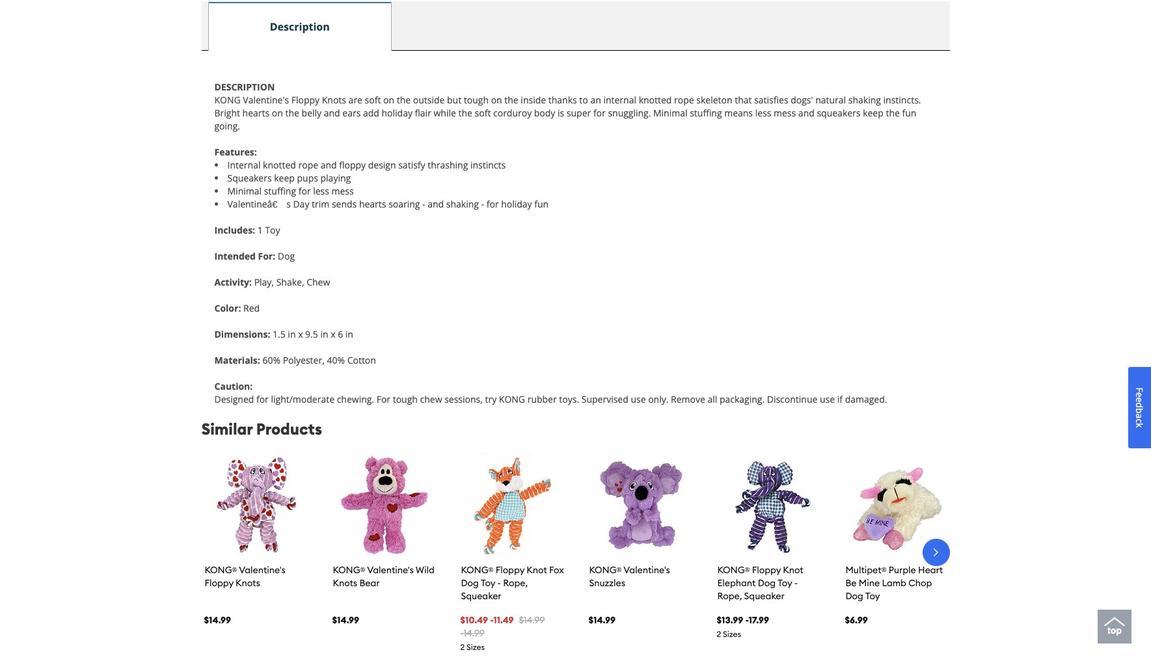 Task type: describe. For each thing, give the bounding box(es) containing it.
squeakers
[[228, 172, 272, 184]]

kong&reg; floppy knot fox dog toy - rope, squeaker image
[[461, 453, 565, 558]]

knotted inside description kong valentine's floppy knots are soft on the outside but tough on the inside thanks to an internal knotted rope skeleton that satisfies dogs' natural shaking instincts. bright hearts on the belly and ears add holiday flair while the soft corduroy body is super for snuggling. minimal stuffing means less mess and squeakers keep the fun going.
[[639, 94, 672, 106]]

pups
[[297, 172, 318, 184]]

knots inside description kong valentine's floppy knots are soft on the outside but tough on the inside thanks to an internal knotted rope skeleton that satisfies dogs' natural shaking instincts. bright hearts on the belly and ears add holiday flair while the soft corduroy body is super for snuggling. minimal stuffing means less mess and squeakers keep the fun going.
[[322, 94, 346, 106]]

® for valentine's wild knots bear
[[360, 565, 365, 574]]

sizes inside $13.99 -17.99 2 sizes
[[723, 629, 741, 639]]

for inside description kong valentine's floppy knots are soft on the outside but tough on the inside thanks to an internal knotted rope skeleton that satisfies dogs' natural shaking instincts. bright hearts on the belly and ears add holiday flair while the soft corduroy body is super for snuggling. minimal stuffing means less mess and squeakers keep the fun going.
[[594, 107, 606, 119]]

knotted inside features: internal knotted rope and floppy design satisfy thrashing instincts squeakers keep pups playing minimal stuffing for less mess
[[263, 159, 296, 171]]

- down "instincts"
[[481, 198, 484, 210]]

- right the soaring
[[423, 198, 426, 210]]

and inside features: internal knotted rope and floppy design satisfy thrashing instincts squeakers keep pups playing minimal stuffing for less mess
[[321, 159, 337, 171]]

similar
[[201, 419, 253, 439]]

products
[[256, 419, 322, 439]]

f e e d b a c k
[[1134, 387, 1146, 428]]

- inside floppy knot elephant dog toy - rope, squeaker
[[795, 577, 798, 589]]

0 vertical spatial soft
[[365, 94, 381, 106]]

caution: designed for light/moderate chewing. for tough chew sessions, try kong rubber toys. supervised use only. remove all packaging. discontinue use if damaged.
[[215, 380, 888, 405]]

dog inside 'purple heart be mine lamb chop dog toy'
[[846, 590, 864, 602]]

40%
[[327, 354, 345, 366]]

lamb
[[882, 577, 907, 589]]

kong ® for valentine's snuzzles
[[590, 564, 622, 576]]

d
[[1134, 402, 1146, 408]]

and left 'ears'
[[324, 107, 340, 119]]

1 use from the left
[[631, 393, 646, 405]]

valentineâs day trim sends hearts soaring - and shaking - for holiday fun
[[228, 198, 549, 210]]

rope, for fox
[[503, 577, 528, 589]]

2 sizes
[[461, 642, 485, 652]]

discounted price element
[[461, 614, 514, 626]]

old price element for valentine's floppy knots
[[204, 614, 231, 626]]

multipet
[[846, 564, 882, 576]]

internal
[[604, 94, 637, 106]]

old price element for floppy knot elephant dog toy - rope, squeaker
[[717, 614, 769, 626]]

1 vertical spatial sizes
[[467, 642, 485, 652]]

old price element containing $14.99 -14.99
[[461, 614, 545, 639]]

dog right for:
[[278, 250, 295, 262]]

mine
[[859, 577, 880, 589]]

thanks
[[549, 94, 577, 106]]

for
[[377, 393, 391, 405]]

corduroy
[[493, 107, 532, 119]]

sends
[[332, 198, 357, 210]]

$6.99
[[845, 614, 868, 626]]

elephant
[[718, 577, 756, 589]]

$10.49 -11.49
[[461, 614, 514, 626]]

chew
[[307, 276, 330, 288]]

a
[[1134, 414, 1146, 419]]

chevron right image
[[930, 546, 943, 559]]

3 in from the left
[[346, 328, 353, 340]]

means
[[725, 107, 753, 119]]

the left the outside
[[397, 94, 411, 106]]

skeleton
[[697, 94, 733, 106]]

be
[[846, 577, 857, 589]]

valentine's for valentine's wild knots bear
[[367, 564, 414, 576]]

14.99
[[464, 627, 485, 639]]

if
[[838, 393, 843, 405]]

satisfy
[[399, 159, 425, 171]]

tough inside caution: designed for light/moderate chewing. for tough chew sessions, try kong rubber toys. supervised use only. remove all packaging. discontinue use if damaged.
[[393, 393, 418, 405]]

2 e from the top
[[1134, 397, 1146, 402]]

includes: 1 toy
[[215, 224, 280, 236]]

kong&reg; valentine's snuzzles image
[[589, 453, 694, 558]]

snuggling.
[[608, 107, 651, 119]]

light/moderate
[[271, 393, 335, 405]]

$13.99 -17.99 2 sizes
[[717, 614, 769, 639]]

design
[[368, 159, 396, 171]]

mess inside description kong valentine's floppy knots are soft on the outside but tough on the inside thanks to an internal knotted rope skeleton that satisfies dogs' natural shaking instincts. bright hearts on the belly and ears add holiday flair while the soft corduroy body is super for snuggling. minimal stuffing means less mess and squeakers keep the fun going.
[[774, 107, 796, 119]]

1 horizontal spatial holiday
[[501, 198, 532, 210]]

shaking inside description kong valentine's floppy knots are soft on the outside but tough on the inside thanks to an internal knotted rope skeleton that satisfies dogs' natural shaking instincts. bright hearts on the belly and ears add holiday flair while the soft corduroy body is super for snuggling. minimal stuffing means less mess and squeakers keep the fun going.
[[849, 94, 881, 106]]

dog inside floppy knot elephant dog toy - rope, squeaker
[[758, 577, 776, 589]]

6
[[338, 328, 343, 340]]

caution:
[[215, 380, 253, 392]]

2 x from the left
[[331, 328, 336, 340]]

valentine's for valentine's snuzzles
[[624, 564, 670, 576]]

rope inside features: internal knotted rope and floppy design satisfy thrashing instincts squeakers keep pups playing minimal stuffing for less mess
[[298, 159, 318, 171]]

kong&reg; valentine's wild knots bear image
[[332, 453, 437, 558]]

heart
[[919, 564, 943, 576]]

that
[[735, 94, 752, 106]]

activity:
[[215, 276, 252, 288]]

materials:
[[215, 354, 260, 366]]

old price element for valentine's snuzzles
[[589, 614, 616, 626]]

internal
[[228, 159, 261, 171]]

kong inside description kong valentine's floppy knots are soft on the outside but tough on the inside thanks to an internal knotted rope skeleton that satisfies dogs' natural shaking instincts. bright hearts on the belly and ears add holiday flair while the soft corduroy body is super for snuggling. minimal stuffing means less mess and squeakers keep the fun going.
[[215, 94, 241, 106]]

floppy inside floppy knot fox dog toy - rope, squeaker
[[496, 564, 525, 576]]

0 horizontal spatial on
[[272, 107, 283, 119]]

$14.99 for $14.99 -14.99
[[519, 614, 545, 626]]

trim
[[312, 198, 330, 210]]

supervised
[[582, 393, 629, 405]]

$14.99 for old price element related to valentine's snuzzles
[[589, 614, 616, 626]]

for:
[[258, 250, 276, 262]]

1 vertical spatial fun
[[535, 198, 549, 210]]

valentine's inside description kong valentine's floppy knots are soft on the outside but tough on the inside thanks to an internal knotted rope skeleton that satisfies dogs' natural shaking instincts. bright hearts on the belly and ears add holiday flair while the soft corduroy body is super for snuggling. minimal stuffing means less mess and squeakers keep the fun going.
[[243, 94, 289, 106]]

11.49
[[494, 614, 514, 626]]

® for valentine's floppy knots
[[232, 565, 237, 574]]

® for valentine's snuzzles
[[617, 565, 622, 574]]

includes:
[[215, 224, 255, 236]]

2 inside $13.99 -17.99 2 sizes
[[717, 629, 721, 639]]

top
[[1108, 626, 1122, 636]]

floppy knot elephant dog toy - rope, squeaker
[[718, 564, 804, 602]]

body
[[534, 107, 556, 119]]

- inside $14.99 -14.99
[[461, 627, 464, 639]]

chew
[[420, 393, 442, 405]]

the left belly
[[285, 107, 299, 119]]

soaring
[[389, 198, 420, 210]]

while
[[434, 107, 456, 119]]

toy inside floppy knot fox dog toy - rope, squeaker
[[481, 577, 496, 589]]

valentine's wild knots bear
[[333, 564, 435, 589]]

but
[[447, 94, 462, 106]]

1 in from the left
[[288, 328, 296, 340]]

only.
[[649, 393, 669, 405]]

stuffing inside description kong valentine's floppy knots are soft on the outside but tough on the inside thanks to an internal knotted rope skeleton that satisfies dogs' natural shaking instincts. bright hearts on the belly and ears add holiday flair while the soft corduroy body is super for snuggling. minimal stuffing means less mess and squeakers keep the fun going.
[[690, 107, 722, 119]]

discontinue
[[767, 393, 818, 405]]

kong for floppy knot fox dog toy - rope, squeaker
[[461, 564, 489, 576]]

wild
[[416, 564, 435, 576]]

intended for: dog
[[215, 250, 295, 262]]

snuzzles
[[590, 577, 626, 589]]

1.5
[[273, 328, 286, 340]]

instincts
[[471, 159, 506, 171]]

kong&reg; valentine's floppy knots image
[[204, 453, 309, 558]]

toy right 1
[[265, 224, 280, 236]]

for inside features: internal knotted rope and floppy design satisfy thrashing instincts squeakers keep pups playing minimal stuffing for less mess
[[299, 185, 311, 197]]

0 horizontal spatial shaking
[[446, 198, 479, 210]]

bright
[[215, 107, 240, 119]]

2 use from the left
[[820, 393, 835, 405]]

kong ® for floppy knot elephant dog toy - rope, squeaker
[[718, 564, 750, 576]]

ears
[[343, 107, 361, 119]]

keep inside features: internal knotted rope and floppy design satisfy thrashing instincts squeakers keep pups playing minimal stuffing for less mess
[[274, 172, 295, 184]]

less inside features: internal knotted rope and floppy design satisfy thrashing instincts squeakers keep pups playing minimal stuffing for less mess
[[313, 185, 329, 197]]

and right the soaring
[[428, 198, 444, 210]]

1 e from the top
[[1134, 392, 1146, 397]]

rubber
[[528, 393, 557, 405]]

all
[[708, 393, 718, 405]]

rope, for elephant
[[718, 590, 742, 602]]

materials: 60% polyester, 40% cotton
[[215, 354, 376, 366]]

instincts.
[[884, 94, 922, 106]]



Task type: vqa. For each thing, say whether or not it's contained in the screenshot.
playing
yes



Task type: locate. For each thing, give the bounding box(es) containing it.
soft up add
[[365, 94, 381, 106]]

minimal inside features: internal knotted rope and floppy design satisfy thrashing instincts squeakers keep pups playing minimal stuffing for less mess
[[228, 185, 262, 197]]

add
[[363, 107, 379, 119]]

0 horizontal spatial 2
[[461, 642, 465, 652]]

1 vertical spatial shaking
[[446, 198, 479, 210]]

0 vertical spatial minimal
[[654, 107, 688, 119]]

chop
[[909, 577, 933, 589]]

mess inside features: internal knotted rope and floppy design satisfy thrashing instincts squeakers keep pups playing minimal stuffing for less mess
[[332, 185, 354, 197]]

5 old price element from the left
[[717, 614, 769, 626]]

- inside floppy knot fox dog toy - rope, squeaker
[[498, 577, 501, 589]]

knots inside the valentine's wild knots bear
[[333, 577, 358, 589]]

the up corduroy
[[505, 94, 519, 106]]

and up playing
[[321, 159, 337, 171]]

squeaker inside floppy knot fox dog toy - rope, squeaker
[[461, 590, 502, 602]]

1 horizontal spatial keep
[[863, 107, 884, 119]]

kong ® for valentine's wild knots bear
[[333, 564, 365, 576]]

valentine's inside the valentine's wild knots bear
[[367, 564, 414, 576]]

2 down "$13.99"
[[717, 629, 721, 639]]

intended
[[215, 250, 256, 262]]

dimensions: 1.5 in x 9.5 in x 6 in
[[215, 328, 353, 340]]

6 old price element from the left
[[845, 614, 868, 626]]

0 vertical spatial mess
[[774, 107, 796, 119]]

sizes down 14.99
[[467, 642, 485, 652]]

1 vertical spatial keep
[[274, 172, 295, 184]]

60%
[[263, 354, 281, 366]]

use left if
[[820, 393, 835, 405]]

on
[[383, 94, 395, 106], [491, 94, 502, 106], [272, 107, 283, 119]]

0 horizontal spatial squeaker
[[461, 590, 502, 602]]

fun inside description kong valentine's floppy knots are soft on the outside but tough on the inside thanks to an internal knotted rope skeleton that satisfies dogs' natural shaking instincts. bright hearts on the belly and ears add holiday flair while the soft corduroy body is super for snuggling. minimal stuffing means less mess and squeakers keep the fun going.
[[903, 107, 917, 119]]

rope, up 11.49
[[503, 577, 528, 589]]

5 ® from the left
[[745, 565, 750, 574]]

knot inside floppy knot elephant dog toy - rope, squeaker
[[783, 564, 804, 576]]

valentine's down the 'kong&reg; valentine's floppy knots' image
[[239, 564, 286, 576]]

shaking up squeakers
[[849, 94, 881, 106]]

hearts down the description
[[243, 107, 270, 119]]

kong ® for floppy knot fox dog toy - rope, squeaker
[[461, 564, 494, 576]]

0 horizontal spatial sizes
[[467, 642, 485, 652]]

0 horizontal spatial x
[[298, 328, 303, 340]]

mess
[[774, 107, 796, 119], [332, 185, 354, 197]]

3 ® from the left
[[489, 565, 494, 574]]

minimal right snuggling.
[[654, 107, 688, 119]]

squeaker for floppy knot fox dog toy - rope, squeaker
[[461, 590, 502, 602]]

in right 6
[[346, 328, 353, 340]]

valentine's inside the valentine's snuzzles
[[624, 564, 670, 576]]

1 vertical spatial holiday
[[501, 198, 532, 210]]

shake,
[[276, 276, 304, 288]]

tough right but
[[464, 94, 489, 106]]

1 vertical spatial soft
[[475, 107, 491, 119]]

stuffing
[[690, 107, 722, 119], [264, 185, 296, 197]]

holiday down "instincts"
[[501, 198, 532, 210]]

toy down mine
[[866, 590, 881, 602]]

0 horizontal spatial knot
[[527, 564, 547, 576]]

belly
[[302, 107, 322, 119]]

keep inside description kong valentine's floppy knots are soft on the outside but tough on the inside thanks to an internal knotted rope skeleton that satisfies dogs' natural shaking instincts. bright hearts on the belly and ears add holiday flair while the soft corduroy body is super for snuggling. minimal stuffing means less mess and squeakers keep the fun going.
[[863, 107, 884, 119]]

® inside multipet ®
[[882, 565, 887, 574]]

valentine's snuzzles
[[590, 564, 670, 589]]

knots for valentine's floppy knots
[[236, 577, 260, 589]]

knot for floppy knot fox dog toy - rope, squeaker
[[527, 564, 547, 576]]

1 horizontal spatial x
[[331, 328, 336, 340]]

0 horizontal spatial minimal
[[228, 185, 262, 197]]

keep
[[863, 107, 884, 119], [274, 172, 295, 184]]

® for floppy knot fox dog toy - rope, squeaker
[[489, 565, 494, 574]]

1 horizontal spatial squeaker
[[744, 590, 785, 602]]

stuffing up the valentineâs
[[264, 185, 296, 197]]

0 horizontal spatial tough
[[393, 393, 418, 405]]

for inside caution: designed for light/moderate chewing. for tough chew sessions, try kong rubber toys. supervised use only. remove all packaging. discontinue use if damaged.
[[256, 393, 269, 405]]

floppy inside description kong valentine's floppy knots are soft on the outside but tough on the inside thanks to an internal knotted rope skeleton that satisfies dogs' natural shaking instincts. bright hearts on the belly and ears add holiday flair while the soft corduroy body is super for snuggling. minimal stuffing means less mess and squeakers keep the fun going.
[[292, 94, 320, 106]]

$14.99 inside $14.99 -14.99
[[519, 614, 545, 626]]

0 horizontal spatial fun
[[535, 198, 549, 210]]

dog
[[278, 250, 295, 262], [461, 577, 479, 589], [758, 577, 776, 589], [846, 590, 864, 602]]

0 vertical spatial less
[[756, 107, 772, 119]]

1 horizontal spatial 2
[[717, 629, 721, 639]]

5 kong ® from the left
[[718, 564, 750, 576]]

1 horizontal spatial knotted
[[639, 94, 672, 106]]

1 horizontal spatial rope,
[[718, 590, 742, 602]]

4 $14.99 from the left
[[589, 614, 616, 626]]

1 horizontal spatial stuffing
[[690, 107, 722, 119]]

valentine's inside valentine's floppy knots
[[239, 564, 286, 576]]

0 horizontal spatial holiday
[[382, 107, 413, 119]]

minimal down squeakers
[[228, 185, 262, 197]]

soft left corduroy
[[475, 107, 491, 119]]

2 down 14.99
[[461, 642, 465, 652]]

0 vertical spatial fun
[[903, 107, 917, 119]]

0 vertical spatial stuffing
[[690, 107, 722, 119]]

rope left skeleton
[[674, 94, 694, 106]]

1 vertical spatial rope
[[298, 159, 318, 171]]

hearts right sends
[[359, 198, 386, 210]]

0 vertical spatial 2
[[717, 629, 721, 639]]

for down "instincts"
[[487, 198, 499, 210]]

old price element
[[204, 614, 231, 626], [332, 614, 359, 626], [461, 614, 545, 639], [589, 614, 616, 626], [717, 614, 769, 626], [845, 614, 868, 626]]

to
[[580, 94, 588, 106]]

thrashing
[[428, 159, 468, 171]]

mess down satisfies at the top of the page
[[774, 107, 796, 119]]

on right are at the left top
[[383, 94, 395, 106]]

0 horizontal spatial rope,
[[503, 577, 528, 589]]

- right "$10.49"
[[490, 614, 494, 626]]

0 horizontal spatial less
[[313, 185, 329, 197]]

$14.99 down snuzzles
[[589, 614, 616, 626]]

back to top image
[[1105, 612, 1126, 633]]

3 old price element from the left
[[461, 614, 545, 639]]

kong for valentine's wild knots bear
[[333, 564, 360, 576]]

for down pups
[[299, 185, 311, 197]]

the down instincts.
[[886, 107, 900, 119]]

- right "$13.99"
[[746, 614, 749, 626]]

1 horizontal spatial soft
[[475, 107, 491, 119]]

satisfies
[[755, 94, 789, 106]]

old price element containing $13.99 -17.99
[[717, 614, 769, 626]]

squeakers
[[817, 107, 861, 119]]

0 horizontal spatial hearts
[[243, 107, 270, 119]]

toy
[[265, 224, 280, 236], [481, 577, 496, 589], [778, 577, 793, 589], [866, 590, 881, 602]]

sizes
[[723, 629, 741, 639], [467, 642, 485, 652]]

0 horizontal spatial mess
[[332, 185, 354, 197]]

minimal inside description kong valentine's floppy knots are soft on the outside but tough on the inside thanks to an internal knotted rope skeleton that satisfies dogs' natural shaking instincts. bright hearts on the belly and ears add holiday flair while the soft corduroy body is super for snuggling. minimal stuffing means less mess and squeakers keep the fun going.
[[654, 107, 688, 119]]

4 ® from the left
[[617, 565, 622, 574]]

1 vertical spatial rope,
[[718, 590, 742, 602]]

kong ® for valentine's floppy knots
[[205, 564, 237, 576]]

and
[[324, 107, 340, 119], [799, 107, 815, 119], [321, 159, 337, 171], [428, 198, 444, 210]]

1 vertical spatial minimal
[[228, 185, 262, 197]]

$14.99 for old price element corresponding to valentine's floppy knots
[[204, 614, 231, 626]]

keep down instincts.
[[863, 107, 884, 119]]

1 kong ® from the left
[[205, 564, 237, 576]]

1 vertical spatial 2
[[461, 642, 465, 652]]

® for purple heart be mine lamb chop dog toy
[[882, 565, 887, 574]]

e up 'd'
[[1134, 392, 1146, 397]]

0 vertical spatial keep
[[863, 107, 884, 119]]

bear
[[360, 577, 380, 589]]

old price element containing $6.99
[[845, 614, 868, 626]]

toy right elephant
[[778, 577, 793, 589]]

use left the "only."
[[631, 393, 646, 405]]

features: internal knotted rope and floppy design satisfy thrashing instincts squeakers keep pups playing minimal stuffing for less mess
[[215, 146, 506, 197]]

2 in from the left
[[321, 328, 328, 340]]

1 horizontal spatial hearts
[[359, 198, 386, 210]]

$14.99 right 11.49
[[519, 614, 545, 626]]

1 horizontal spatial use
[[820, 393, 835, 405]]

are
[[349, 94, 363, 106]]

1 horizontal spatial sizes
[[723, 629, 741, 639]]

1 horizontal spatial shaking
[[849, 94, 881, 106]]

$13.99
[[717, 614, 744, 626]]

less up trim
[[313, 185, 329, 197]]

1 horizontal spatial tough
[[464, 94, 489, 106]]

dog inside floppy knot fox dog toy - rope, squeaker
[[461, 577, 479, 589]]

$14.99 down the valentine's wild knots bear on the bottom of the page
[[332, 614, 359, 626]]

0 vertical spatial sizes
[[723, 629, 741, 639]]

1 horizontal spatial rope
[[674, 94, 694, 106]]

2 old price element from the left
[[332, 614, 359, 626]]

2 knot from the left
[[783, 564, 804, 576]]

day
[[293, 198, 310, 210]]

dog up "$10.49"
[[461, 577, 479, 589]]

- inside $13.99 -17.99 2 sizes
[[746, 614, 749, 626]]

tough
[[464, 94, 489, 106], [393, 393, 418, 405]]

c
[[1134, 419, 1146, 423]]

e
[[1134, 392, 1146, 397], [1134, 397, 1146, 402]]

rope, inside floppy knot elephant dog toy - rope, squeaker
[[718, 590, 742, 602]]

rope, inside floppy knot fox dog toy - rope, squeaker
[[503, 577, 528, 589]]

natural
[[816, 94, 846, 106]]

knotted
[[639, 94, 672, 106], [263, 159, 296, 171]]

1 knot from the left
[[527, 564, 547, 576]]

1 old price element from the left
[[204, 614, 231, 626]]

1 horizontal spatial fun
[[903, 107, 917, 119]]

valentine's up snuzzles
[[624, 564, 670, 576]]

3 kong ® from the left
[[461, 564, 494, 576]]

an
[[591, 94, 601, 106]]

features:
[[215, 146, 257, 158]]

x left 9.5
[[298, 328, 303, 340]]

try
[[485, 393, 497, 405]]

f e e d b a c k button
[[1129, 367, 1152, 448]]

hearts inside description kong valentine's floppy knots are soft on the outside but tough on the inside thanks to an internal knotted rope skeleton that satisfies dogs' natural shaking instincts. bright hearts on the belly and ears add holiday flair while the soft corduroy body is super for snuggling. minimal stuffing means less mess and squeakers keep the fun going.
[[243, 107, 270, 119]]

rope inside description kong valentine's floppy knots are soft on the outside but tough on the inside thanks to an internal knotted rope skeleton that satisfies dogs' natural shaking instincts. bright hearts on the belly and ears add holiday flair while the soft corduroy body is super for snuggling. minimal stuffing means less mess and squeakers keep the fun going.
[[674, 94, 694, 106]]

floppy
[[339, 159, 366, 171]]

® for floppy knot elephant dog toy - rope, squeaker
[[745, 565, 750, 574]]

shaking down the thrashing
[[446, 198, 479, 210]]

holiday inside description kong valentine's floppy knots are soft on the outside but tough on the inside thanks to an internal knotted rope skeleton that satisfies dogs' natural shaking instincts. bright hearts on the belly and ears add holiday flair while the soft corduroy body is super for snuggling. minimal stuffing means less mess and squeakers keep the fun going.
[[382, 107, 413, 119]]

on up corduroy
[[491, 94, 502, 106]]

for right designed
[[256, 393, 269, 405]]

toy inside 'purple heart be mine lamb chop dog toy'
[[866, 590, 881, 602]]

$14.99 for old price element associated with valentine's wild knots bear
[[332, 614, 359, 626]]

squeaker up the 17.99
[[744, 590, 785, 602]]

knot for floppy knot elephant dog toy - rope, squeaker
[[783, 564, 804, 576]]

rope, down elephant
[[718, 590, 742, 602]]

color: red
[[215, 302, 260, 314]]

1 squeaker from the left
[[461, 590, 502, 602]]

in right "1.5"
[[288, 328, 296, 340]]

2 kong ® from the left
[[333, 564, 365, 576]]

chewing.
[[337, 393, 374, 405]]

dogs'
[[791, 94, 813, 106]]

stuffing down skeleton
[[690, 107, 722, 119]]

in right 9.5
[[321, 328, 328, 340]]

keep left pups
[[274, 172, 295, 184]]

$14.99
[[204, 614, 231, 626], [332, 614, 359, 626], [519, 614, 545, 626], [589, 614, 616, 626]]

the down but
[[459, 107, 473, 119]]

super
[[567, 107, 591, 119]]

floppy
[[292, 94, 320, 106], [496, 564, 525, 576], [752, 564, 781, 576], [205, 577, 234, 589]]

and down dogs'
[[799, 107, 815, 119]]

knotted up squeakers
[[263, 159, 296, 171]]

k
[[1134, 423, 1146, 428]]

valentine's floppy knots
[[205, 564, 286, 589]]

kong for floppy knot elephant dog toy - rope, squeaker
[[718, 564, 745, 576]]

squeaker for floppy knot elephant dog toy - rope, squeaker
[[744, 590, 785, 602]]

valentineâs
[[228, 198, 291, 210]]

designed
[[215, 393, 254, 405]]

0 vertical spatial shaking
[[849, 94, 881, 106]]

floppy inside floppy knot elephant dog toy - rope, squeaker
[[752, 564, 781, 576]]

kong&reg; floppy knot elephant dog toy - rope, squeaker image
[[717, 453, 822, 558]]

0 vertical spatial hearts
[[243, 107, 270, 119]]

- up 11.49
[[498, 577, 501, 589]]

on left belly
[[272, 107, 283, 119]]

toy inside floppy knot elephant dog toy - rope, squeaker
[[778, 577, 793, 589]]

- up 2 sizes
[[461, 627, 464, 639]]

less down satisfies at the top of the page
[[756, 107, 772, 119]]

squeaker inside floppy knot elephant dog toy - rope, squeaker
[[744, 590, 785, 602]]

0 horizontal spatial keep
[[274, 172, 295, 184]]

play,
[[254, 276, 274, 288]]

0 horizontal spatial soft
[[365, 94, 381, 106]]

remove
[[671, 393, 706, 405]]

e down f
[[1134, 397, 1146, 402]]

dog down be
[[846, 590, 864, 602]]

multipet&reg; purple heart be mine lamb chop dog toy image
[[845, 453, 950, 558]]

knots inside valentine's floppy knots
[[236, 577, 260, 589]]

2 squeaker from the left
[[744, 590, 785, 602]]

0 horizontal spatial in
[[288, 328, 296, 340]]

toy up $10.49 -11.49
[[481, 577, 496, 589]]

$14.99 down valentine's floppy knots
[[204, 614, 231, 626]]

1 vertical spatial hearts
[[359, 198, 386, 210]]

holiday
[[382, 107, 413, 119], [501, 198, 532, 210]]

1 horizontal spatial in
[[321, 328, 328, 340]]

1 horizontal spatial knot
[[783, 564, 804, 576]]

use
[[631, 393, 646, 405], [820, 393, 835, 405]]

description
[[270, 20, 330, 34]]

old price element for purple heart be mine lamb chop dog toy
[[845, 614, 868, 626]]

0 horizontal spatial rope
[[298, 159, 318, 171]]

0 horizontal spatial stuffing
[[264, 185, 296, 197]]

1 horizontal spatial mess
[[774, 107, 796, 119]]

similar products
[[201, 419, 322, 439]]

2 horizontal spatial on
[[491, 94, 502, 106]]

tough right the for
[[393, 393, 418, 405]]

squeaker up $10.49 -11.49
[[461, 590, 502, 602]]

0 horizontal spatial use
[[631, 393, 646, 405]]

fox
[[550, 564, 564, 576]]

1 vertical spatial less
[[313, 185, 329, 197]]

old price element for valentine's wild knots bear
[[332, 614, 359, 626]]

flair
[[415, 107, 432, 119]]

$14.99 -14.99
[[461, 614, 545, 639]]

2 horizontal spatial in
[[346, 328, 353, 340]]

sizes down "$13.99"
[[723, 629, 741, 639]]

0 vertical spatial knotted
[[639, 94, 672, 106]]

6 ® from the left
[[882, 565, 887, 574]]

1 horizontal spatial on
[[383, 94, 395, 106]]

inside
[[521, 94, 546, 106]]

for down an on the top right
[[594, 107, 606, 119]]

purple
[[889, 564, 916, 576]]

b
[[1134, 408, 1146, 414]]

kong for valentine's snuzzles
[[590, 564, 617, 576]]

0 vertical spatial rope,
[[503, 577, 528, 589]]

rope up pups
[[298, 159, 318, 171]]

1 vertical spatial knotted
[[263, 159, 296, 171]]

valentine's for valentine's floppy knots
[[239, 564, 286, 576]]

mess up sends
[[332, 185, 354, 197]]

2 $14.99 from the left
[[332, 614, 359, 626]]

fun
[[903, 107, 917, 119], [535, 198, 549, 210]]

1 ® from the left
[[232, 565, 237, 574]]

1 horizontal spatial less
[[756, 107, 772, 119]]

f
[[1134, 387, 1146, 392]]

0 vertical spatial tough
[[464, 94, 489, 106]]

is
[[558, 107, 565, 119]]

kong for valentine's floppy knots
[[205, 564, 232, 576]]

0 horizontal spatial knotted
[[263, 159, 296, 171]]

4 kong ® from the left
[[590, 564, 622, 576]]

floppy inside valentine's floppy knots
[[205, 577, 234, 589]]

cotton
[[347, 354, 376, 366]]

knots for valentine's wild knots bear
[[333, 577, 358, 589]]

kong inside caution: designed for light/moderate chewing. for tough chew sessions, try kong rubber toys. supervised use only. remove all packaging. discontinue use if damaged.
[[499, 393, 525, 405]]

floppy knot fox dog toy - rope, squeaker
[[461, 564, 564, 602]]

1 x from the left
[[298, 328, 303, 340]]

holiday right add
[[382, 107, 413, 119]]

0 vertical spatial rope
[[674, 94, 694, 106]]

1 vertical spatial mess
[[332, 185, 354, 197]]

0 vertical spatial holiday
[[382, 107, 413, 119]]

valentine's up bear
[[367, 564, 414, 576]]

description kong valentine's floppy knots are soft on the outside but tough on the inside thanks to an internal knotted rope skeleton that satisfies dogs' natural shaking instincts. bright hearts on the belly and ears add holiday flair while the soft corduroy body is super for snuggling. minimal stuffing means less mess and squeakers keep the fun going.
[[215, 81, 922, 132]]

tough inside description kong valentine's floppy knots are soft on the outside but tough on the inside thanks to an internal knotted rope skeleton that satisfies dogs' natural shaking instincts. bright hearts on the belly and ears add holiday flair while the soft corduroy body is super for snuggling. minimal stuffing means less mess and squeakers keep the fun going.
[[464, 94, 489, 106]]

4 old price element from the left
[[589, 614, 616, 626]]

1 $14.99 from the left
[[204, 614, 231, 626]]

valentine's down the description
[[243, 94, 289, 106]]

1 vertical spatial tough
[[393, 393, 418, 405]]

x left 6
[[331, 328, 336, 340]]

dog right elephant
[[758, 577, 776, 589]]

squeaker
[[461, 590, 502, 602], [744, 590, 785, 602]]

knot inside floppy knot fox dog toy - rope, squeaker
[[527, 564, 547, 576]]

1 vertical spatial stuffing
[[264, 185, 296, 197]]

17.99
[[749, 614, 769, 626]]

stuffing inside features: internal knotted rope and floppy design satisfy thrashing instincts squeakers keep pups playing minimal stuffing for less mess
[[264, 185, 296, 197]]

3 $14.99 from the left
[[519, 614, 545, 626]]

1 horizontal spatial minimal
[[654, 107, 688, 119]]

2 ® from the left
[[360, 565, 365, 574]]

less inside description kong valentine's floppy knots are soft on the outside but tough on the inside thanks to an internal knotted rope skeleton that satisfies dogs' natural shaking instincts. bright hearts on the belly and ears add holiday flair while the soft corduroy body is super for snuggling. minimal stuffing means less mess and squeakers keep the fun going.
[[756, 107, 772, 119]]

kong
[[215, 94, 241, 106], [499, 393, 525, 405], [205, 564, 232, 576], [333, 564, 360, 576], [461, 564, 489, 576], [590, 564, 617, 576], [718, 564, 745, 576]]

knotted up snuggling.
[[639, 94, 672, 106]]

- left be
[[795, 577, 798, 589]]

1
[[258, 224, 263, 236]]



